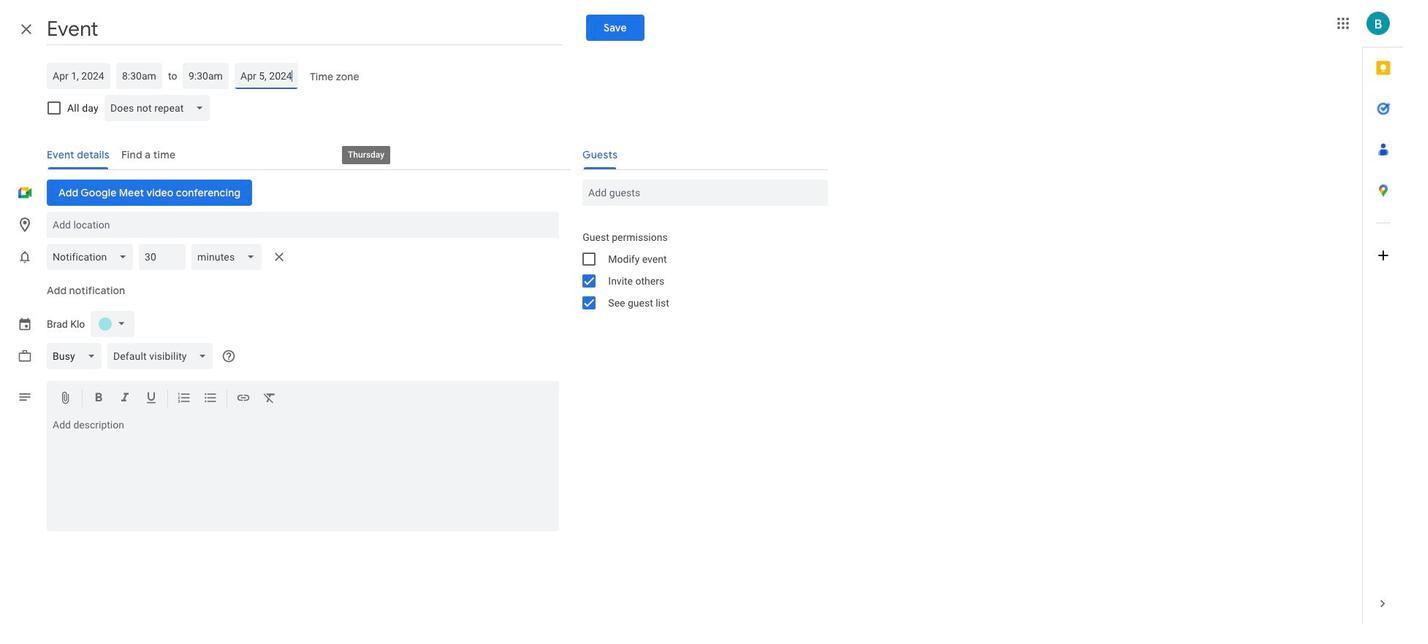 Task type: vqa. For each thing, say whether or not it's contained in the screenshot.
the topmost Event
no



Task type: locate. For each thing, give the bounding box(es) containing it.
End date text field
[[241, 63, 293, 89]]

Title text field
[[47, 13, 563, 45]]

formatting options toolbar
[[47, 382, 559, 417]]

italic image
[[118, 391, 132, 408]]

Start time text field
[[122, 63, 156, 89]]

group
[[571, 227, 828, 314]]

Minutes in advance for notification number field
[[145, 244, 180, 270]]

30 minutes before element
[[47, 241, 291, 273]]

Guests text field
[[589, 180, 823, 206]]

None field
[[104, 95, 216, 121], [47, 244, 139, 270], [192, 244, 267, 270], [47, 344, 107, 370], [107, 344, 219, 370], [104, 95, 216, 121], [47, 244, 139, 270], [192, 244, 267, 270], [47, 344, 107, 370], [107, 344, 219, 370]]

tab list
[[1363, 48, 1403, 584]]

End time text field
[[189, 63, 223, 89]]

Description text field
[[47, 420, 559, 529]]



Task type: describe. For each thing, give the bounding box(es) containing it.
numbered list image
[[177, 391, 191, 408]]

Start date text field
[[53, 63, 105, 89]]

underline image
[[144, 391, 159, 408]]

insert link image
[[236, 391, 251, 408]]

Location text field
[[53, 212, 554, 238]]

bold image
[[91, 391, 106, 408]]

bulleted list image
[[203, 391, 218, 408]]

remove formatting image
[[262, 391, 277, 408]]



